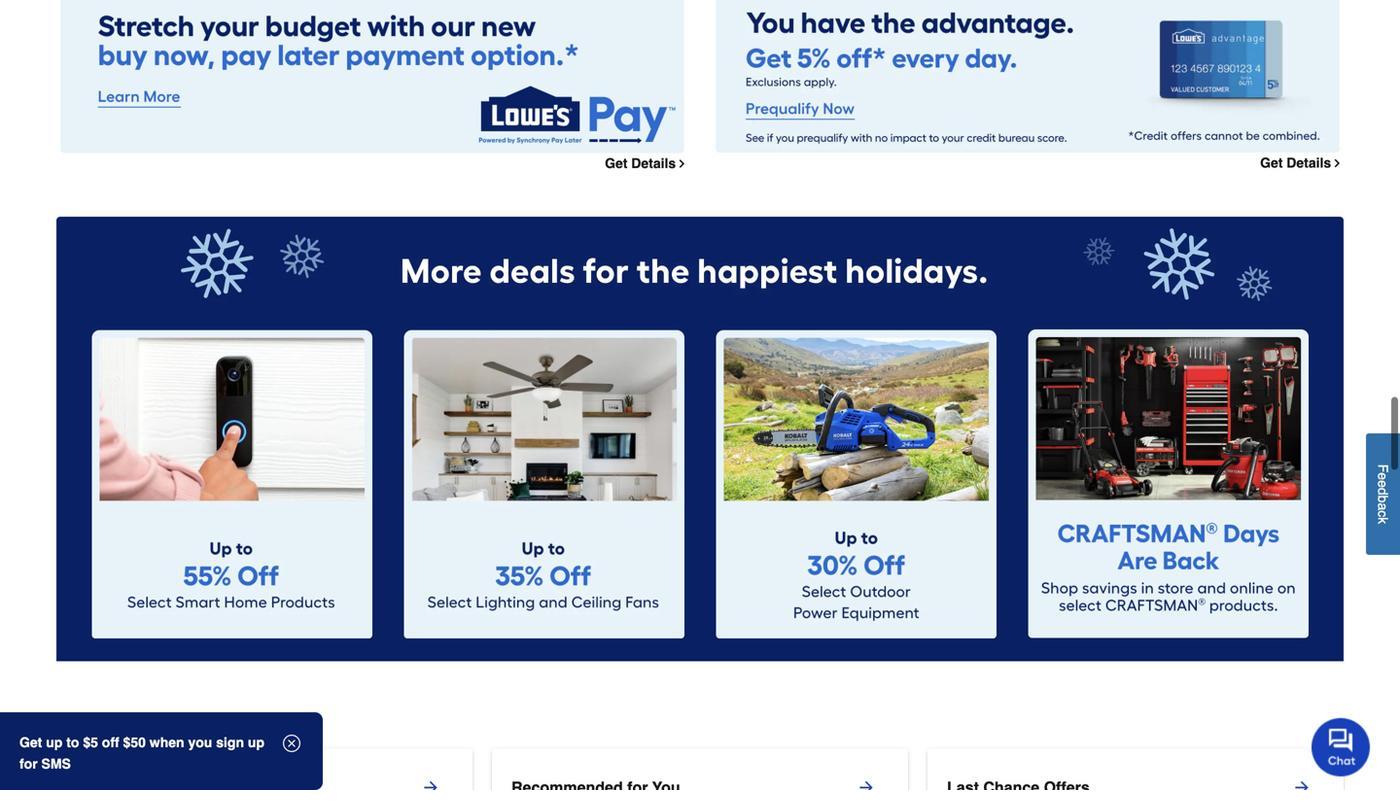 Task type: locate. For each thing, give the bounding box(es) containing it.
1 horizontal spatial arrow right image
[[1293, 779, 1312, 791]]

details for you have the advantage. 5 percent off every day. exclusions apply. image
[[1287, 155, 1332, 171]]

chevron right image for you have the advantage. 5 percent off every day. exclusions apply. image's get details button
[[1332, 157, 1344, 169]]

chevron right image
[[1332, 157, 1344, 169], [676, 157, 689, 170]]

for
[[19, 757, 38, 772]]

1 horizontal spatial details
[[1287, 155, 1332, 171]]

to
[[66, 735, 79, 751]]

2 e from the top
[[1376, 480, 1391, 488]]

2 arrow right image from the left
[[1293, 779, 1312, 791]]

get details button for lowe's pay. stretch your budget with our new buy now, pay later payment option. image
[[605, 156, 689, 171]]

get inside get up to $5 off $50 when you sign up for sms
[[19, 735, 42, 751]]

lowe's pay. stretch your budget with our new buy now, pay later payment option. image
[[60, 0, 685, 153]]

1 horizontal spatial chevron right image
[[1332, 157, 1344, 169]]

k
[[1376, 518, 1391, 524]]

arrow right image
[[421, 779, 441, 791], [1293, 779, 1312, 791]]

$50
[[123, 735, 146, 751]]

up
[[46, 735, 63, 751], [248, 735, 265, 751]]

0 horizontal spatial get details button
[[605, 156, 689, 171]]

b
[[1376, 496, 1391, 503]]

sign
[[216, 735, 244, 751]]

2 horizontal spatial get
[[1261, 155, 1283, 171]]

get details for lowe's pay. stretch your budget with our new buy now, pay later payment option. image
[[605, 156, 676, 171]]

you
[[188, 735, 212, 751]]

e
[[1376, 473, 1391, 480], [1376, 480, 1391, 488]]

e up the b
[[1376, 480, 1391, 488]]

c
[[1376, 511, 1391, 518]]

0 horizontal spatial chevron right image
[[676, 157, 689, 170]]

up left to
[[46, 735, 63, 751]]

1 horizontal spatial get details button
[[1261, 155, 1344, 171]]

e up d
[[1376, 473, 1391, 480]]

0 horizontal spatial get details
[[605, 156, 676, 171]]

up to 55 percent off select smart home products. image
[[91, 330, 373, 639]]

up to 30 percent off select outdoor power equipment. image
[[716, 330, 997, 639]]

0 horizontal spatial up
[[46, 735, 63, 751]]

2 up from the left
[[248, 735, 265, 751]]

1 up from the left
[[46, 735, 63, 751]]

up to 35 percent off select lighting and ceiling fans. image
[[404, 330, 685, 639]]

0 horizontal spatial get
[[19, 735, 42, 751]]

1 horizontal spatial get details
[[1261, 155, 1332, 171]]

get
[[1261, 155, 1283, 171], [605, 156, 628, 171], [19, 735, 42, 751]]

0 horizontal spatial details
[[632, 156, 676, 171]]

0 horizontal spatial arrow right image
[[421, 779, 441, 791]]

when
[[150, 735, 184, 751]]

1 horizontal spatial up
[[248, 735, 265, 751]]

f e e d b a c k
[[1376, 465, 1391, 524]]

up right sign
[[248, 735, 265, 751]]

1 chevron right image from the left
[[1332, 157, 1344, 169]]

2 chevron right image from the left
[[676, 157, 689, 170]]

get details button
[[1261, 155, 1344, 171], [605, 156, 689, 171]]

chat invite button image
[[1312, 718, 1371, 777]]

1 horizontal spatial get
[[605, 156, 628, 171]]

details
[[1287, 155, 1332, 171], [632, 156, 676, 171]]

get details
[[1261, 155, 1332, 171], [605, 156, 676, 171]]



Task type: describe. For each thing, give the bounding box(es) containing it.
get for you have the advantage. 5 percent off every day. exclusions apply. image
[[1261, 155, 1283, 171]]

a
[[1376, 503, 1391, 511]]

more deals for the happiest holidays. image
[[56, 217, 1344, 311]]

details for lowe's pay. stretch your budget with our new buy now, pay later payment option. image
[[632, 156, 676, 171]]

off
[[102, 735, 119, 751]]

chevron right image for get details button associated with lowe's pay. stretch your budget with our new buy now, pay later payment option. image
[[676, 157, 689, 170]]

1 e from the top
[[1376, 473, 1391, 480]]

d
[[1376, 488, 1391, 496]]

sms
[[41, 757, 71, 772]]

craftsman days are back. shop savings in store and online on select craftsman products. image
[[1028, 330, 1309, 639]]

f e e d b a c k button
[[1367, 434, 1401, 555]]

get for lowe's pay. stretch your budget with our new buy now, pay later payment option. image
[[605, 156, 628, 171]]

f
[[1376, 465, 1391, 473]]

arrow right image
[[857, 779, 876, 791]]

get details button for you have the advantage. 5 percent off every day. exclusions apply. image
[[1261, 155, 1344, 171]]

get up to $5 off $50 when you sign up for sms
[[19, 735, 265, 772]]

you have the advantage. 5 percent off every day. exclusions apply. image
[[716, 0, 1340, 152]]

get details for you have the advantage. 5 percent off every day. exclusions apply. image
[[1261, 155, 1332, 171]]

1 arrow right image from the left
[[421, 779, 441, 791]]

$5
[[83, 735, 98, 751]]



Task type: vqa. For each thing, say whether or not it's contained in the screenshot.
b
yes



